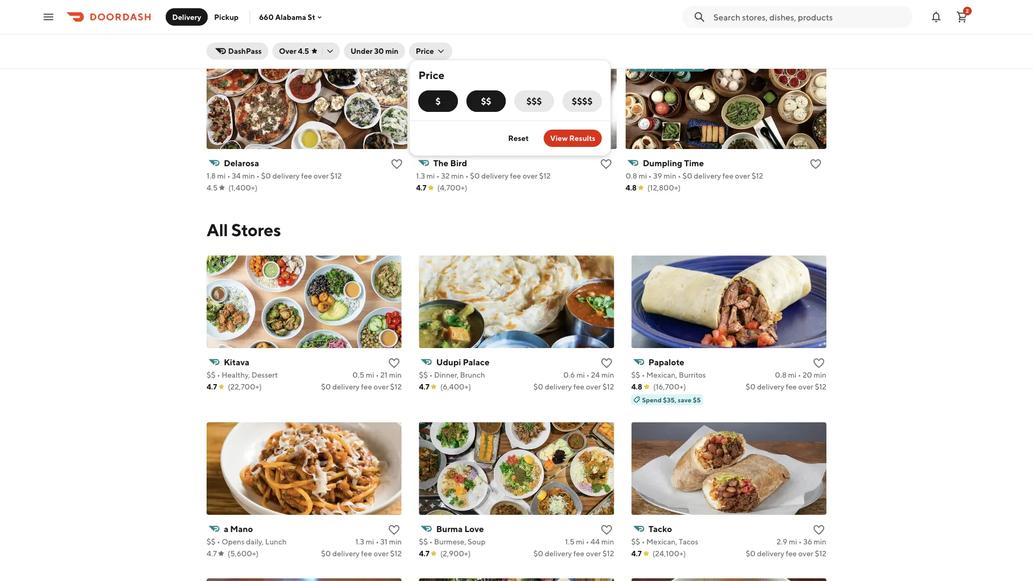 Task type: describe. For each thing, give the bounding box(es) containing it.
click to add this store to your saved list image for udupi palace
[[600, 357, 613, 370]]

over 4.5
[[279, 47, 309, 55]]

(12,800+)
[[648, 183, 681, 192]]

delivery for tacko
[[758, 549, 785, 558]]

32
[[441, 171, 450, 180]]

Store search: begin typing to search for stores available on DoorDash text field
[[714, 11, 907, 23]]

0.8 mi • 20 min
[[775, 371, 827, 380]]

660 alabama st
[[259, 13, 315, 21]]

• left opens
[[217, 538, 220, 546]]

$$$
[[527, 96, 542, 106]]

$$ • mexican, tacos
[[632, 538, 699, 546]]

$$ • healthy, dessert
[[207, 371, 278, 380]]

2.9 mi • 36 min
[[777, 538, 827, 546]]

$$$ button
[[515, 90, 554, 112]]

1.8 mi • 34 min • $​0 delivery fee over $12
[[207, 171, 342, 180]]

over for burma love
[[586, 549, 601, 558]]

1 vertical spatial 4.5
[[207, 183, 218, 192]]

mi left 39
[[639, 171, 647, 180]]

burma love
[[436, 524, 484, 534]]

mi for kitava
[[366, 371, 374, 380]]

• up spend $35, save $5
[[642, 371, 645, 380]]

click to add this store to your saved list image for a mano
[[388, 524, 401, 537]]

min for 0.5 mi • 21 min
[[389, 371, 402, 380]]

mano
[[230, 524, 253, 534]]

spend $35, save $5
[[642, 396, 701, 404]]

0.5 mi • 21 min
[[353, 371, 402, 380]]

(5,600+)
[[228, 549, 259, 558]]

660 alabama st button
[[259, 13, 324, 21]]

tacos
[[679, 538, 699, 546]]

mi for papalote
[[789, 371, 797, 380]]

$$ • opens daily, lunch
[[207, 538, 287, 546]]

delivery for udupi palace
[[545, 383, 572, 391]]

• left dinner,
[[430, 371, 433, 380]]

• down dumpling time
[[678, 171, 681, 180]]

4.8 for (16,700+)
[[632, 383, 643, 391]]

click to add this store to your saved list image for time
[[810, 158, 823, 171]]

(16,700+)
[[654, 383, 686, 391]]

dinner,
[[434, 371, 459, 380]]

4.7 for tacko
[[632, 549, 642, 558]]

$65,
[[662, 62, 676, 70]]

over for papalote
[[799, 383, 814, 391]]

• left 21
[[376, 371, 379, 380]]

over for tacko
[[799, 549, 814, 558]]

fee for a mano
[[361, 549, 372, 558]]

over 4.5 button
[[273, 43, 340, 60]]

• left 36
[[799, 538, 802, 546]]

all
[[207, 220, 228, 240]]

$​0 for papalote
[[746, 383, 756, 391]]

$$ button
[[467, 90, 506, 112]]

mi left '32'
[[427, 171, 435, 180]]

healthy,
[[222, 371, 250, 380]]

click to add this store to your saved list image for burma love
[[600, 524, 613, 537]]

$$ for $$ • burmese, soup
[[419, 538, 428, 546]]

• left 20
[[798, 371, 802, 380]]

1.3 mi • 32 min • $​0 delivery fee over $12
[[416, 171, 551, 180]]

$$$$ button
[[563, 90, 602, 112]]

21
[[381, 371, 388, 380]]

mi for burma love
[[576, 538, 585, 546]]

(4,700+)
[[438, 183, 468, 192]]

open menu image
[[42, 10, 55, 23]]

dashpass
[[228, 47, 262, 55]]

(6,400+)
[[441, 383, 471, 391]]

save for $5
[[678, 396, 692, 404]]

$​0 for kitava
[[321, 383, 331, 391]]

udupi
[[436, 357, 461, 367]]

delivery button
[[166, 8, 208, 26]]

2
[[966, 8, 970, 14]]

over for udupi palace
[[586, 383, 601, 391]]

palace
[[463, 357, 490, 367]]

44
[[591, 538, 600, 546]]

$5
[[693, 396, 701, 404]]

burmese,
[[434, 538, 467, 546]]

reset
[[509, 134, 529, 143]]

0.6 mi • 24 min
[[564, 371, 614, 380]]

• left 34
[[227, 171, 230, 180]]

(24,100+)
[[653, 549, 686, 558]]

delivery right 34
[[273, 171, 300, 180]]

results
[[570, 134, 596, 143]]

st
[[308, 13, 315, 21]]

$$ for $$ • opens daily, lunch
[[207, 538, 216, 546]]

click to add this store to your saved list image for tacko
[[813, 524, 826, 537]]

view
[[551, 134, 568, 143]]

love
[[465, 524, 484, 534]]

over
[[279, 47, 297, 55]]

$$ for $$ • mexican, burritos
[[632, 371, 641, 380]]

$$$$
[[572, 96, 593, 106]]

$$ for $$
[[481, 96, 492, 106]]

the bird
[[434, 158, 467, 168]]

• left '32'
[[437, 171, 440, 180]]

$$ for $$ • healthy, dessert
[[207, 371, 216, 380]]

• left 39
[[649, 171, 652, 180]]

4.7 left (4,700+) on the top left of the page
[[416, 183, 427, 192]]

lunch
[[265, 538, 287, 546]]

1.3 for 1.3 mi • 31 min
[[356, 538, 364, 546]]

delivery down time at right top
[[694, 171, 721, 180]]

exclusives
[[207, 31, 268, 47]]

opens
[[222, 538, 245, 546]]

$​0 for udupi palace
[[534, 383, 544, 391]]

$35,
[[663, 396, 677, 404]]

price inside button
[[416, 47, 434, 55]]

$​0 delivery fee over $12 for burma love
[[534, 549, 614, 558]]

udupi palace
[[436, 357, 490, 367]]

0 items, open order cart image
[[956, 10, 969, 23]]

min for 1.5 mi • 44 min
[[602, 538, 614, 546]]

burritos
[[679, 371, 706, 380]]

4.7 for a mano
[[207, 549, 217, 558]]

view results button
[[544, 130, 602, 147]]

dashpass button
[[207, 43, 268, 60]]

click to add this store to your saved list image for delarosa
[[391, 158, 403, 171]]

pickup
[[214, 12, 239, 21]]

36
[[804, 538, 813, 546]]

over for kitava
[[374, 383, 389, 391]]

(22,700+)
[[228, 383, 262, 391]]

4.7 for kitava
[[207, 383, 217, 391]]

0.6
[[564, 371, 575, 380]]

$$ for $$ • mexican, tacos
[[632, 538, 641, 546]]

save for $12
[[677, 62, 691, 70]]

kitava
[[224, 357, 250, 367]]

delivery down reset button
[[482, 171, 509, 180]]

reset button
[[502, 130, 535, 147]]



Task type: locate. For each thing, give the bounding box(es) containing it.
$$ right 44
[[632, 538, 641, 546]]

• up (1,400+)
[[257, 171, 260, 180]]

min for 0.6 mi • 24 min
[[602, 371, 614, 380]]

mexican, down "tacko"
[[647, 538, 678, 546]]

4.8 for (12,800+)
[[626, 183, 637, 192]]

click to add this store to your saved list image up 1.3 mi • 31 min
[[388, 524, 401, 537]]

• left 44
[[586, 538, 589, 546]]

click to add this store to your saved list image for bird
[[600, 158, 613, 171]]

spend $65, save $12
[[641, 62, 702, 70]]

0.8
[[626, 171, 638, 180], [775, 371, 787, 380]]

$12
[[692, 62, 702, 70], [330, 171, 342, 180], [539, 171, 551, 180], [752, 171, 764, 180], [390, 383, 402, 391], [603, 383, 614, 391], [815, 383, 827, 391], [390, 549, 402, 558], [603, 549, 614, 558], [815, 549, 827, 558]]

price down price button
[[419, 69, 445, 82]]

delivery
[[172, 12, 201, 21]]

$ button
[[419, 90, 458, 112]]

fee for papalote
[[786, 383, 797, 391]]

mi right 1.8
[[217, 171, 226, 180]]

min right 44
[[602, 538, 614, 546]]

time
[[685, 158, 704, 168]]

1.3 left 31
[[356, 538, 364, 546]]

2 button
[[952, 6, 973, 28]]

0.8 mi • 39 min • $​0 delivery fee over $12
[[626, 171, 764, 180]]

$​0 delivery fee over $12 down 0.6
[[534, 383, 614, 391]]

delivery for kitava
[[333, 383, 360, 391]]

(2,900+)
[[441, 549, 471, 558]]

4.7 for burma love
[[419, 549, 430, 558]]

0 vertical spatial 1.3
[[416, 171, 425, 180]]

click to add this store to your saved list image up "1.5 mi • 44 min"
[[600, 524, 613, 537]]

$$ for $$ • dinner, brunch
[[419, 371, 428, 380]]

1.5
[[565, 538, 575, 546]]

4.7 down $$ • healthy, dessert
[[207, 383, 217, 391]]

min right 34
[[242, 171, 255, 180]]

$​0 delivery fee over $12 for kitava
[[321, 383, 402, 391]]

mi for udupi palace
[[577, 371, 585, 380]]

0 vertical spatial mexican,
[[647, 371, 678, 380]]

(1,400+)
[[229, 183, 258, 192]]

brunch
[[460, 371, 485, 380]]

0.8 for 0.8 mi • 39 min • $​0 delivery fee over $12
[[626, 171, 638, 180]]

$​0 delivery fee over $12 down 1.3 mi • 31 min
[[321, 549, 402, 558]]

0 vertical spatial price
[[416, 47, 434, 55]]

$$ left dinner,
[[419, 371, 428, 380]]

$​0 delivery fee over $12 down 2.9
[[746, 549, 827, 558]]

mexican, for tacko
[[647, 538, 678, 546]]

• down bird
[[466, 171, 469, 180]]

min right 30
[[386, 47, 399, 55]]

min right 20
[[814, 371, 827, 380]]

fee for burma love
[[574, 549, 585, 558]]

mi right 1.5
[[576, 538, 585, 546]]

0.5
[[353, 371, 365, 380]]

delivery down 1.3 mi • 31 min
[[333, 549, 360, 558]]

min for 2.9 mi • 36 min
[[814, 538, 827, 546]]

daily,
[[246, 538, 264, 546]]

papalote
[[649, 357, 685, 367]]

min for 1.3 mi • 31 min
[[389, 538, 402, 546]]

click to add this store to your saved list image up 0.6 mi • 24 min
[[600, 357, 613, 370]]

under
[[351, 47, 373, 55]]

1.3 mi • 31 min
[[356, 538, 402, 546]]

• left healthy,
[[217, 371, 220, 380]]

4.5 inside button
[[298, 47, 309, 55]]

fee for tacko
[[786, 549, 797, 558]]

$
[[436, 96, 441, 106]]

• left 24
[[587, 371, 590, 380]]

1.5 mi • 44 min
[[565, 538, 614, 546]]

mi right 2.9
[[789, 538, 798, 546]]

delivery for burma love
[[545, 549, 572, 558]]

mexican, for papalote
[[647, 371, 678, 380]]

$$ right 24
[[632, 371, 641, 380]]

delivery down 1.5
[[545, 549, 572, 558]]

mi right 0.5
[[366, 371, 374, 380]]

pickup button
[[208, 8, 245, 26]]

34
[[232, 171, 241, 180]]

1 vertical spatial 1.3
[[356, 538, 364, 546]]

0 vertical spatial 0.8
[[626, 171, 638, 180]]

•
[[227, 171, 230, 180], [257, 171, 260, 180], [437, 171, 440, 180], [466, 171, 469, 180], [649, 171, 652, 180], [678, 171, 681, 180], [217, 371, 220, 380], [376, 371, 379, 380], [430, 371, 433, 380], [587, 371, 590, 380], [642, 371, 645, 380], [798, 371, 802, 380], [217, 538, 220, 546], [376, 538, 379, 546], [430, 538, 433, 546], [586, 538, 589, 546], [642, 538, 645, 546], [799, 538, 802, 546]]

delivery down 0.8 mi • 20 min
[[758, 383, 785, 391]]

$$ • mexican, burritos
[[632, 371, 706, 380]]

over for a mano
[[374, 549, 389, 558]]

mexican,
[[647, 371, 678, 380], [647, 538, 678, 546]]

dumpling
[[643, 158, 683, 168]]

mi right 0.6
[[577, 371, 585, 380]]

spend left $65,
[[641, 62, 661, 70]]

• left burmese,
[[430, 538, 433, 546]]

1.3 left '32'
[[416, 171, 425, 180]]

mi left 31
[[366, 538, 374, 546]]

click to add this store to your saved list image
[[600, 158, 613, 171], [810, 158, 823, 171], [813, 357, 826, 370]]

0 vertical spatial 4.5
[[298, 47, 309, 55]]

2.9
[[777, 538, 788, 546]]

39
[[654, 171, 663, 180]]

1 horizontal spatial 1.3
[[416, 171, 425, 180]]

click to add this store to your saved list image up 0.5 mi • 21 min
[[388, 357, 401, 370]]

4.7 down "$$ • burmese, soup" on the left of the page
[[419, 549, 430, 558]]

exclusives link
[[207, 31, 268, 48]]

• left 31
[[376, 538, 379, 546]]

spend left $35,
[[642, 396, 662, 404]]

min right 21
[[389, 371, 402, 380]]

4.7 down $$ • mexican, tacos
[[632, 549, 642, 558]]

mi for tacko
[[789, 538, 798, 546]]

min for 1.3 mi • 32 min • $​0 delivery fee over $12
[[451, 171, 464, 180]]

$​0
[[261, 171, 271, 180], [470, 171, 480, 180], [683, 171, 693, 180], [321, 383, 331, 391], [534, 383, 544, 391], [746, 383, 756, 391], [321, 549, 331, 558], [534, 549, 544, 558], [746, 549, 756, 558]]

price
[[416, 47, 434, 55], [419, 69, 445, 82]]

1 vertical spatial mexican,
[[647, 538, 678, 546]]

min inside button
[[386, 47, 399, 55]]

0.8 left 39
[[626, 171, 638, 180]]

$$ left $$$
[[481, 96, 492, 106]]

$​0 for a mano
[[321, 549, 331, 558]]

price right 30
[[416, 47, 434, 55]]

min for 0.8 mi • 20 min
[[814, 371, 827, 380]]

delivery down 0.6
[[545, 383, 572, 391]]

$$ left healthy,
[[207, 371, 216, 380]]

spend for spend $35, save $5
[[642, 396, 662, 404]]

1 horizontal spatial 0.8
[[775, 371, 787, 380]]

2 mexican, from the top
[[647, 538, 678, 546]]

min for 1.8 mi • 34 min • $​0 delivery fee over $12
[[242, 171, 255, 180]]

$​0 delivery fee over $12 down 0.8 mi • 20 min
[[746, 383, 827, 391]]

0 vertical spatial 4.8
[[626, 183, 637, 192]]

4.5 down 1.8
[[207, 183, 218, 192]]

click to add this store to your saved list image for kitava
[[388, 357, 401, 370]]

delivery for papalote
[[758, 383, 785, 391]]

under 30 min button
[[344, 43, 405, 60]]

bird
[[450, 158, 467, 168]]

spend for spend $65, save $12
[[641, 62, 661, 70]]

1.8
[[207, 171, 216, 180]]

save left $5
[[678, 396, 692, 404]]

1 mexican, from the top
[[647, 371, 678, 380]]

$$ • dinner, brunch
[[419, 371, 485, 380]]

1 horizontal spatial 4.5
[[298, 47, 309, 55]]

min right 31
[[389, 538, 402, 546]]

a
[[224, 524, 229, 534]]

1 vertical spatial price
[[419, 69, 445, 82]]

$​0 delivery fee over $12 for udupi palace
[[534, 383, 614, 391]]

0 horizontal spatial 1.3
[[356, 538, 364, 546]]

$​0 delivery fee over $12 for papalote
[[746, 383, 827, 391]]

0 horizontal spatial 0.8
[[626, 171, 638, 180]]

1 vertical spatial save
[[678, 396, 692, 404]]

min
[[386, 47, 399, 55], [242, 171, 255, 180], [451, 171, 464, 180], [664, 171, 677, 180], [389, 371, 402, 380], [602, 371, 614, 380], [814, 371, 827, 380], [389, 538, 402, 546], [602, 538, 614, 546], [814, 538, 827, 546]]

over
[[314, 171, 329, 180], [523, 171, 538, 180], [735, 171, 751, 180], [374, 383, 389, 391], [586, 383, 601, 391], [799, 383, 814, 391], [374, 549, 389, 558], [586, 549, 601, 558], [799, 549, 814, 558]]

$$ • burmese, soup
[[419, 538, 486, 546]]

burma
[[436, 524, 463, 534]]

all stores
[[207, 220, 281, 240]]

save right $65,
[[677, 62, 691, 70]]

20
[[803, 371, 813, 380]]

$​0 for tacko
[[746, 549, 756, 558]]

min right 39
[[664, 171, 677, 180]]

1 vertical spatial spend
[[642, 396, 662, 404]]

4.7
[[416, 183, 427, 192], [207, 383, 217, 391], [419, 383, 430, 391], [207, 549, 217, 558], [419, 549, 430, 558], [632, 549, 642, 558]]

stores
[[231, 220, 281, 240]]

4.5 right over
[[298, 47, 309, 55]]

delivery down 0.5
[[333, 383, 360, 391]]

4.7 left (5,600+)
[[207, 549, 217, 558]]

30
[[374, 47, 384, 55]]

spend
[[641, 62, 661, 70], [642, 396, 662, 404]]

alabama
[[275, 13, 306, 21]]

31
[[381, 538, 388, 546]]

1.3 for 1.3 mi • 32 min • $​0 delivery fee over $12
[[416, 171, 425, 180]]

fee for udupi palace
[[574, 383, 585, 391]]

0 vertical spatial spend
[[641, 62, 661, 70]]

min for 0.8 mi • 39 min • $​0 delivery fee over $12
[[664, 171, 677, 180]]

delarosa
[[224, 158, 259, 168]]

save
[[677, 62, 691, 70], [678, 396, 692, 404]]

mi for a mano
[[366, 538, 374, 546]]

0.8 for 0.8 mi • 20 min
[[775, 371, 787, 380]]

delivery down 2.9
[[758, 549, 785, 558]]

4.7 for udupi palace
[[419, 383, 430, 391]]

4.8 left (16,700+)
[[632, 383, 643, 391]]

$​0 delivery fee over $12 for tacko
[[746, 549, 827, 558]]

min right 36
[[814, 538, 827, 546]]

dessert
[[252, 371, 278, 380]]

notification bell image
[[930, 10, 943, 23]]

a mano
[[224, 524, 253, 534]]

mi
[[217, 171, 226, 180], [427, 171, 435, 180], [639, 171, 647, 180], [366, 371, 374, 380], [577, 371, 585, 380], [789, 371, 797, 380], [366, 538, 374, 546], [576, 538, 585, 546], [789, 538, 798, 546]]

660
[[259, 13, 274, 21]]

$$ inside $$ button
[[481, 96, 492, 106]]

mi left 20
[[789, 371, 797, 380]]

min right '32'
[[451, 171, 464, 180]]

fee for kitava
[[361, 383, 372, 391]]

24
[[591, 371, 600, 380]]

$$ left burmese,
[[419, 538, 428, 546]]

• left tacos
[[642, 538, 645, 546]]

delivery for a mano
[[333, 549, 360, 558]]

$$ left opens
[[207, 538, 216, 546]]

1 vertical spatial 4.8
[[632, 383, 643, 391]]

1 vertical spatial 0.8
[[775, 371, 787, 380]]

0 horizontal spatial 4.5
[[207, 183, 218, 192]]

click to add this store to your saved list image
[[391, 158, 403, 171], [388, 357, 401, 370], [600, 357, 613, 370], [388, 524, 401, 537], [600, 524, 613, 537], [813, 524, 826, 537]]

soup
[[468, 538, 486, 546]]

$​0 delivery fee over $12 for a mano
[[321, 549, 402, 558]]

mexican, down papalote at the right
[[647, 371, 678, 380]]

price button
[[410, 43, 453, 60]]

0 vertical spatial save
[[677, 62, 691, 70]]

click to add this store to your saved list image left the
[[391, 158, 403, 171]]

under 30 min
[[351, 47, 399, 55]]

$​0 delivery fee over $12 down 1.5
[[534, 549, 614, 558]]

4.8 left the (12,800+)
[[626, 183, 637, 192]]

$​0 delivery fee over $12 down 0.5
[[321, 383, 402, 391]]

click to add this store to your saved list image up 2.9 mi • 36 min
[[813, 524, 826, 537]]

0.8 left 20
[[775, 371, 787, 380]]

$​0 for burma love
[[534, 549, 544, 558]]

tacko
[[649, 524, 672, 534]]

view results
[[551, 134, 596, 143]]

min right 24
[[602, 371, 614, 380]]

4.7 down $$ • dinner, brunch
[[419, 383, 430, 391]]



Task type: vqa. For each thing, say whether or not it's contained in the screenshot.


